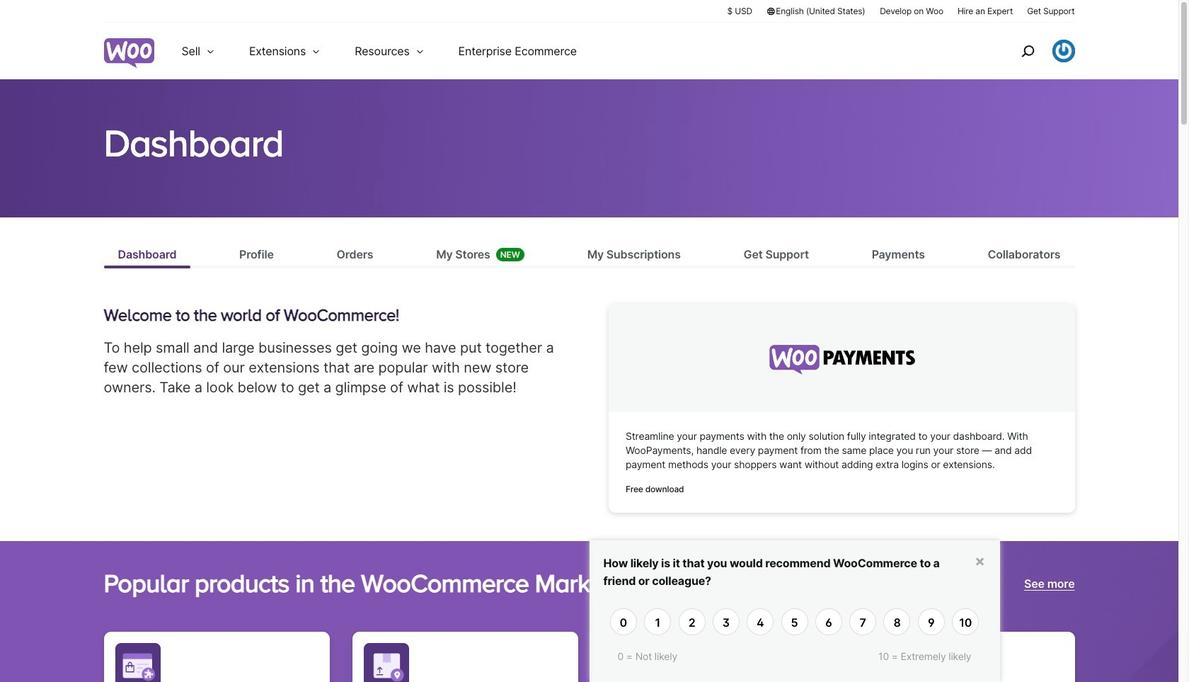 Task type: describe. For each thing, give the bounding box(es) containing it.
service navigation menu element
[[991, 28, 1076, 74]]

open account menu image
[[1053, 40, 1076, 62]]

search image
[[1017, 40, 1039, 62]]



